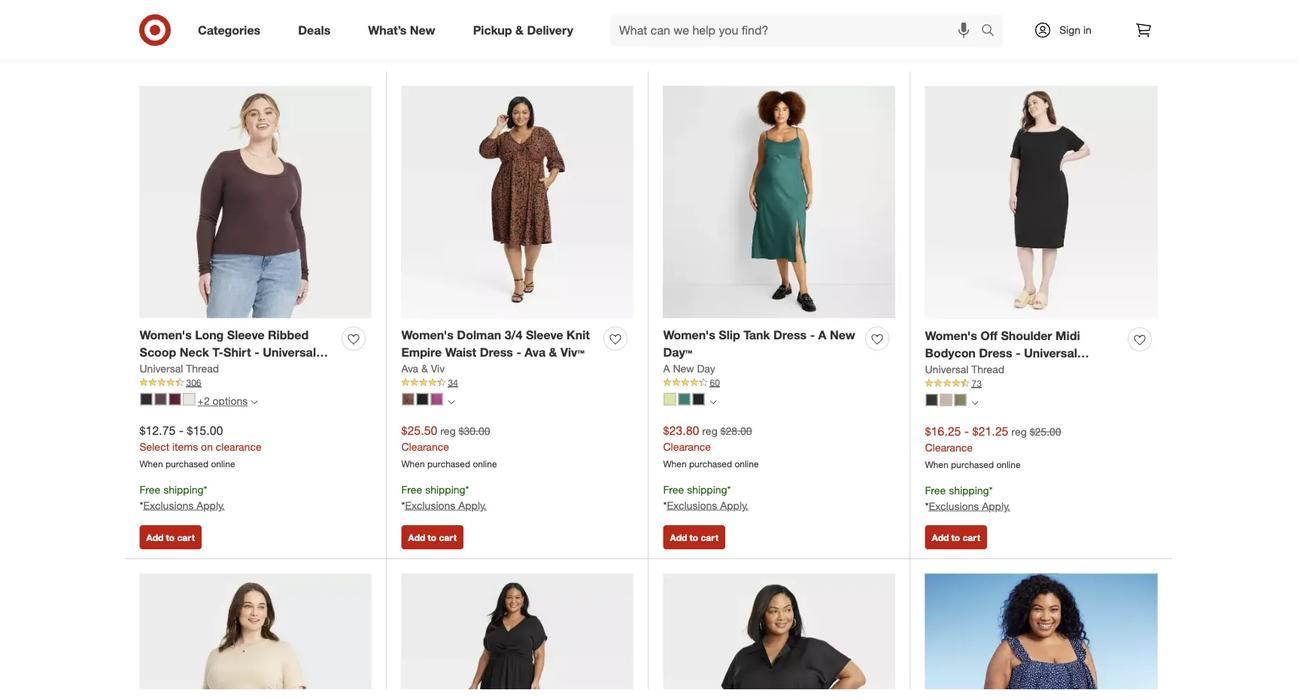 Task type: vqa. For each thing, say whether or not it's contained in the screenshot.
topmost 2
no



Task type: describe. For each thing, give the bounding box(es) containing it.
knit
[[567, 328, 590, 343]]

306 link
[[140, 376, 372, 389]]

heather beige image
[[183, 393, 195, 405]]

women's for women's off shoulder midi bodycon dress - universal thread™
[[926, 329, 978, 343]]

exclusions for $16.25
[[929, 499, 980, 513]]

all colors element for $28.00
[[710, 397, 717, 406]]

add to cart button for $25.50
[[402, 525, 464, 550]]

$25.50 reg $30.00 clearance when purchased online
[[402, 423, 497, 470]]

add to cart for $23.80
[[670, 532, 719, 543]]

all colors image
[[448, 399, 455, 406]]

clearance inside $16.25 - $21.25 reg $25.00 clearance when purchased online
[[926, 441, 973, 454]]

- inside 'women's slip tank dress - a new day™'
[[811, 328, 815, 343]]

$12.75
[[140, 423, 176, 438]]

universal thread link for bodycon
[[926, 362, 1005, 377]]

& for viv
[[422, 362, 428, 375]]

cart for $30.00
[[439, 532, 457, 543]]

advertisement region
[[125, 0, 1173, 47]]

slip
[[719, 328, 741, 343]]

shipping for $25.50
[[425, 483, 466, 496]]

women's long sleeve ribbed scoop neck t-shirt - universal thread™ link
[[140, 327, 336, 377]]

+2
[[198, 394, 210, 408]]

neck
[[180, 345, 209, 360]]

free shipping * * exclusions apply. for $16.25
[[926, 484, 1011, 513]]

off
[[981, 329, 998, 343]]

a inside 'women's slip tank dress - a new day™'
[[819, 328, 827, 343]]

exclusions for $25.50
[[405, 499, 456, 512]]

waist
[[445, 345, 477, 360]]

new inside 'women's slip tank dress - a new day™'
[[830, 328, 856, 343]]

exclusions apply. link for $23.80
[[667, 499, 749, 512]]

light green image
[[664, 393, 676, 405]]

- inside $16.25 - $21.25 reg $25.00 clearance when purchased online
[[965, 424, 970, 439]]

a new day
[[664, 362, 716, 375]]

dress inside women's off shoulder midi bodycon dress - universal thread™
[[980, 346, 1013, 361]]

apply. for $28.00
[[721, 499, 749, 512]]

ava & viv
[[402, 362, 445, 375]]

online inside $16.25 - $21.25 reg $25.00 clearance when purchased online
[[997, 459, 1021, 470]]

2 black image from the left
[[417, 393, 429, 405]]

add to cart button for $12.75
[[140, 525, 202, 550]]

options
[[213, 394, 248, 408]]

all colors + 2 more colors element
[[251, 397, 258, 406]]

categories link
[[185, 14, 279, 47]]

to for $25.50
[[428, 532, 437, 543]]

search button
[[975, 14, 1011, 50]]

viv
[[431, 362, 445, 375]]

day
[[698, 362, 716, 375]]

add for $25.50
[[408, 532, 426, 543]]

$21.25
[[973, 424, 1009, 439]]

all colors image for reg
[[710, 399, 717, 406]]

0 horizontal spatial black image
[[693, 393, 705, 405]]

women's off shoulder midi bodycon dress - universal thread™ link
[[926, 328, 1123, 378]]

purchased inside $12.75 - $15.00 select items on clearance when purchased online
[[166, 458, 209, 470]]

what's new link
[[356, 14, 454, 47]]

all colors + 2 more colors image
[[251, 399, 258, 406]]

60
[[710, 377, 720, 388]]

to for $12.75
[[166, 532, 175, 543]]

to for $23.80
[[690, 532, 699, 543]]

free for $25.50
[[402, 483, 423, 496]]

add to cart for $25.50
[[408, 532, 457, 543]]

tank
[[744, 328, 771, 343]]

women's slip tank dress - a new day™
[[664, 328, 856, 360]]

brown image
[[155, 393, 167, 405]]

cart for $21.25
[[963, 532, 981, 543]]

add for $12.75
[[146, 532, 164, 543]]

new for what's new
[[410, 23, 436, 37]]

a new day link
[[664, 361, 716, 376]]

3/4
[[505, 328, 523, 343]]

pickup
[[473, 23, 512, 37]]

add to cart button for $16.25
[[926, 525, 988, 550]]

viv™
[[561, 345, 585, 360]]

midi
[[1056, 329, 1081, 343]]

what's
[[368, 23, 407, 37]]

women's off shoulder midi bodycon dress - universal thread™
[[926, 329, 1081, 378]]

34
[[448, 377, 458, 388]]

free shipping * * exclusions apply. for $23.80
[[664, 483, 749, 512]]

$15.00
[[187, 423, 223, 438]]

reg for $23.80
[[703, 425, 718, 438]]

- inside $12.75 - $15.00 select items on clearance when purchased online
[[179, 423, 184, 438]]

purchased inside $23.80 reg $28.00 clearance when purchased online
[[690, 458, 733, 470]]

sign in link
[[1022, 14, 1116, 47]]

add for $16.25
[[932, 532, 950, 543]]

sleeve inside women's dolman 3/4 sleeve knit empire waist dress - ava & viv™
[[526, 328, 564, 343]]

$16.25
[[926, 424, 962, 439]]

ava inside women's dolman 3/4 sleeve knit empire waist dress - ava & viv™
[[525, 345, 546, 360]]

exclusions apply. link for $12.75
[[143, 499, 225, 512]]

free shipping * * exclusions apply. for $12.75
[[140, 483, 225, 512]]

cart for $28.00
[[701, 532, 719, 543]]

34 link
[[402, 376, 634, 389]]

ava & viv link
[[402, 361, 445, 376]]

pickup & delivery link
[[460, 14, 593, 47]]

empire
[[402, 345, 442, 360]]

apply. for $15.00
[[197, 499, 225, 512]]

universal thread for bodycon
[[926, 363, 1005, 376]]

shipping for $16.25
[[949, 484, 990, 497]]

exclusions for $12.75
[[143, 499, 194, 512]]

$25.50
[[402, 423, 438, 438]]

apply. for $30.00
[[459, 499, 487, 512]]

306
[[186, 377, 201, 388]]

online inside $23.80 reg $28.00 clearance when purchased online
[[735, 458, 759, 470]]



Task type: locate. For each thing, give the bounding box(es) containing it.
2 horizontal spatial clearance
[[926, 441, 973, 454]]

black image left brown icon
[[140, 393, 152, 405]]

thread for dress
[[972, 363, 1005, 376]]

2 add to cart button from the left
[[402, 525, 464, 550]]

all colors image right green image
[[972, 400, 979, 406]]

universal down bodycon
[[926, 363, 969, 376]]

purchased
[[166, 458, 209, 470], [428, 458, 471, 470], [690, 458, 733, 470], [952, 459, 995, 470]]

women's for women's long sleeve ribbed scoop neck t-shirt - universal thread™
[[140, 328, 192, 343]]

1 add from the left
[[146, 532, 164, 543]]

categories
[[198, 23, 261, 37]]

1 vertical spatial &
[[549, 345, 557, 360]]

shirt
[[224, 345, 251, 360]]

exclusions down select
[[143, 499, 194, 512]]

green image
[[955, 394, 967, 406]]

universal thread up 73
[[926, 363, 1005, 376]]

women's elbow sleeve slim fit crew neck t-shirt - a new day™ image
[[140, 574, 372, 690], [140, 574, 372, 690]]

add to cart
[[146, 532, 195, 543], [408, 532, 457, 543], [670, 532, 719, 543], [932, 532, 981, 543]]

& left viv™
[[549, 345, 557, 360]]

all colors element for $21.25
[[972, 397, 979, 406]]

dress inside 'women's slip tank dress - a new day™'
[[774, 328, 807, 343]]

universal thread link up 306
[[140, 361, 219, 376]]

all colors image
[[710, 399, 717, 406], [972, 400, 979, 406]]

online inside $25.50 reg $30.00 clearance when purchased online
[[473, 458, 497, 470]]

new for a new day
[[673, 362, 695, 375]]

black image left brown image
[[926, 394, 938, 406]]

1 sleeve from the left
[[227, 328, 265, 343]]

0 horizontal spatial a
[[664, 362, 670, 375]]

- inside women's dolman 3/4 sleeve knit empire waist dress - ava & viv™
[[517, 345, 522, 360]]

exclusions apply. link for $25.50
[[405, 499, 487, 512]]

purchased down $28.00
[[690, 458, 733, 470]]

exclusions apply. link
[[143, 499, 225, 512], [405, 499, 487, 512], [667, 499, 749, 512], [929, 499, 1011, 513]]

free shipping * * exclusions apply. down $25.50 reg $30.00 clearance when purchased online
[[402, 483, 487, 512]]

shipping down $23.80 reg $28.00 clearance when purchased online
[[687, 483, 728, 496]]

clearance inside $23.80 reg $28.00 clearance when purchased online
[[664, 440, 711, 453]]

women's up empire
[[402, 328, 454, 343]]

- inside women's off shoulder midi bodycon dress - universal thread™
[[1016, 346, 1021, 361]]

0 horizontal spatial reg
[[441, 425, 456, 438]]

women's long sleeve ribbed scoop neck t-shirt - universal thread™ image
[[140, 86, 372, 318], [140, 86, 372, 318]]

add
[[146, 532, 164, 543], [408, 532, 426, 543], [670, 532, 688, 543], [932, 532, 950, 543]]

2 horizontal spatial dress
[[980, 346, 1013, 361]]

2 horizontal spatial &
[[549, 345, 557, 360]]

thread™ down scoop
[[140, 362, 187, 377]]

$25.00
[[1030, 425, 1062, 438]]

shoulder
[[1002, 329, 1053, 343]]

cart for $15.00
[[177, 532, 195, 543]]

women's up scoop
[[140, 328, 192, 343]]

purple image
[[431, 393, 443, 405]]

items
[[172, 440, 198, 453]]

add for $23.80
[[670, 532, 688, 543]]

*
[[204, 483, 207, 496], [466, 483, 469, 496], [728, 483, 731, 496], [990, 484, 993, 497], [140, 499, 143, 512], [402, 499, 405, 512], [664, 499, 667, 512], [926, 499, 929, 513]]

shipping down items
[[163, 483, 204, 496]]

online down $28.00
[[735, 458, 759, 470]]

$12.75 - $15.00 select items on clearance when purchased online
[[140, 423, 262, 470]]

2 sleeve from the left
[[526, 328, 564, 343]]

&
[[516, 23, 524, 37], [549, 345, 557, 360], [422, 362, 428, 375]]

women's up "day™"
[[664, 328, 716, 343]]

clearance down $16.25
[[926, 441, 973, 454]]

when inside $12.75 - $15.00 select items on clearance when purchased online
[[140, 458, 163, 470]]

$23.80
[[664, 423, 700, 438]]

free shipping * * exclusions apply.
[[140, 483, 225, 512], [402, 483, 487, 512], [664, 483, 749, 512], [926, 484, 1011, 513]]

- inside women's long sleeve ribbed scoop neck t-shirt - universal thread™
[[255, 345, 260, 360]]

clearance for $23.80
[[664, 440, 711, 453]]

add to cart for $16.25
[[932, 532, 981, 543]]

60 link
[[664, 376, 896, 389]]

exclusions down $25.50 reg $30.00 clearance when purchased online
[[405, 499, 456, 512]]

1 vertical spatial new
[[830, 328, 856, 343]]

long
[[195, 328, 224, 343]]

brown houndstooth image
[[402, 393, 414, 405]]

0 vertical spatial new
[[410, 23, 436, 37]]

free down $25.50 reg $30.00 clearance when purchased online
[[402, 483, 423, 496]]

clearance for $25.50
[[402, 440, 449, 453]]

4 to from the left
[[952, 532, 961, 543]]

clearance down '$23.80'
[[664, 440, 711, 453]]

delivery
[[527, 23, 574, 37]]

sign
[[1060, 23, 1081, 37]]

cart
[[177, 532, 195, 543], [439, 532, 457, 543], [701, 532, 719, 543], [963, 532, 981, 543]]

1 vertical spatial a
[[664, 362, 670, 375]]

3 cart from the left
[[701, 532, 719, 543]]

free shipping * * exclusions apply. down $23.80 reg $28.00 clearance when purchased online
[[664, 483, 749, 512]]

black image right teal green image
[[693, 393, 705, 405]]

thread™ inside women's long sleeve ribbed scoop neck t-shirt - universal thread™
[[140, 362, 187, 377]]

ava up 34 link
[[525, 345, 546, 360]]

- down shoulder
[[1016, 346, 1021, 361]]

black image
[[140, 393, 152, 405], [417, 393, 429, 405]]

women's inside women's off shoulder midi bodycon dress - universal thread™
[[926, 329, 978, 343]]

- right $16.25
[[965, 424, 970, 439]]

in
[[1084, 23, 1092, 37]]

- up items
[[179, 423, 184, 438]]

free shipping * * exclusions apply. for $25.50
[[402, 483, 487, 512]]

0 horizontal spatial clearance
[[402, 440, 449, 453]]

sleeve
[[227, 328, 265, 343], [526, 328, 564, 343]]

0 horizontal spatial all colors image
[[710, 399, 717, 406]]

all colors image for -
[[972, 400, 979, 406]]

teal green image
[[679, 393, 691, 405]]

exclusions apply. link down $23.80 reg $28.00 clearance when purchased online
[[667, 499, 749, 512]]

universal
[[263, 345, 316, 360], [1025, 346, 1078, 361], [140, 362, 183, 375], [926, 363, 969, 376]]

women's dolman 3/4 sleeve knit empire waist dress - ava & viv™ image
[[402, 86, 634, 318], [402, 86, 634, 318]]

1 horizontal spatial all colors image
[[972, 400, 979, 406]]

1 horizontal spatial sleeve
[[526, 328, 564, 343]]

dress down the "3/4"
[[480, 345, 513, 360]]

sleeve up shirt
[[227, 328, 265, 343]]

thread
[[186, 362, 219, 375], [972, 363, 1005, 376]]

1 horizontal spatial black image
[[417, 393, 429, 405]]

free
[[140, 483, 161, 496], [402, 483, 423, 496], [664, 483, 685, 496], [926, 484, 947, 497]]

reg inside $25.50 reg $30.00 clearance when purchased online
[[441, 425, 456, 438]]

shipping for $23.80
[[687, 483, 728, 496]]

clearance down "$25.50"
[[402, 440, 449, 453]]

1 horizontal spatial &
[[516, 23, 524, 37]]

thread™ inside women's off shoulder midi bodycon dress - universal thread™
[[926, 363, 973, 378]]

thread™
[[140, 362, 187, 377], [926, 363, 973, 378]]

women's slip tank dress - a new day™ link
[[664, 327, 860, 361]]

sleeve inside women's long sleeve ribbed scoop neck t-shirt - universal thread™
[[227, 328, 265, 343]]

exclusions apply. link down items
[[143, 499, 225, 512]]

1 horizontal spatial clearance
[[664, 440, 711, 453]]

dolman
[[457, 328, 502, 343]]

when inside $25.50 reg $30.00 clearance when purchased online
[[402, 458, 425, 470]]

1 horizontal spatial new
[[673, 362, 695, 375]]

0 horizontal spatial dress
[[480, 345, 513, 360]]

2 to from the left
[[428, 532, 437, 543]]

universal down the midi
[[1025, 346, 1078, 361]]

women's polka dot ruffle shoulder one piece swimsuit - kona sol™ navy blue image
[[926, 574, 1158, 690], [926, 574, 1158, 690]]

to
[[166, 532, 175, 543], [428, 532, 437, 543], [690, 532, 699, 543], [952, 532, 961, 543]]

4 add to cart from the left
[[932, 532, 981, 543]]

1 horizontal spatial thread™
[[926, 363, 973, 378]]

1 horizontal spatial dress
[[774, 328, 807, 343]]

women's for women's slip tank dress - a new day™
[[664, 328, 716, 343]]

1 add to cart button from the left
[[140, 525, 202, 550]]

3 add from the left
[[670, 532, 688, 543]]

1 vertical spatial ava
[[402, 362, 419, 375]]

1 cart from the left
[[177, 532, 195, 543]]

2 vertical spatial &
[[422, 362, 428, 375]]

exclusions apply. link for $16.25
[[929, 499, 1011, 513]]

add to cart button
[[140, 525, 202, 550], [402, 525, 464, 550], [664, 525, 726, 550], [926, 525, 988, 550]]

free shipping * * exclusions apply. down items
[[140, 483, 225, 512]]

universal down scoop
[[140, 362, 183, 375]]

1 black image from the left
[[140, 393, 152, 405]]

universal thread for scoop
[[140, 362, 219, 375]]

universal down 'ribbed' at the left top of page
[[263, 345, 316, 360]]

ava
[[525, 345, 546, 360], [402, 362, 419, 375]]

reg inside $16.25 - $21.25 reg $25.00 clearance when purchased online
[[1012, 425, 1027, 438]]

1 horizontal spatial universal thread link
[[926, 362, 1005, 377]]

apply. down $25.50 reg $30.00 clearance when purchased online
[[459, 499, 487, 512]]

add to cart for $12.75
[[146, 532, 195, 543]]

t-
[[213, 345, 224, 360]]

to for $16.25
[[952, 532, 961, 543]]

ribbed
[[268, 328, 309, 343]]

0 horizontal spatial sleeve
[[227, 328, 265, 343]]

purchased down items
[[166, 458, 209, 470]]

a up 60 link
[[819, 328, 827, 343]]

4 add to cart button from the left
[[926, 525, 988, 550]]

1 horizontal spatial a
[[819, 328, 827, 343]]

universal thread up 306
[[140, 362, 219, 375]]

0 vertical spatial a
[[819, 328, 827, 343]]

when inside $16.25 - $21.25 reg $25.00 clearance when purchased online
[[926, 459, 949, 470]]

women's inside 'women's slip tank dress - a new day™'
[[664, 328, 716, 343]]

all colors element right purple image
[[448, 397, 455, 406]]

bodycon
[[926, 346, 976, 361]]

women's up bodycon
[[926, 329, 978, 343]]

0 horizontal spatial &
[[422, 362, 428, 375]]

thread up 73
[[972, 363, 1005, 376]]

all colors element right green image
[[972, 397, 979, 406]]

online
[[211, 458, 235, 470], [473, 458, 497, 470], [735, 458, 759, 470], [997, 459, 1021, 470]]

exclusions apply. link down $25.50 reg $30.00 clearance when purchased online
[[405, 499, 487, 512]]

1 horizontal spatial thread
[[972, 363, 1005, 376]]

women's short sleeve twist-front v-neck woven sundress dress - ava & viv™ image
[[402, 574, 634, 690], [402, 574, 634, 690]]

universal thread link for scoop
[[140, 361, 219, 376]]

thread™ down bodycon
[[926, 363, 973, 378]]

burgundy image
[[169, 393, 181, 405]]

universal thread link up 73
[[926, 362, 1005, 377]]

1 horizontal spatial universal thread
[[926, 363, 1005, 376]]

search
[[975, 24, 1011, 39]]

all colors element
[[448, 397, 455, 406], [710, 397, 717, 406], [972, 397, 979, 406]]

when down $16.25
[[926, 459, 949, 470]]

select
[[140, 440, 169, 453]]

1 add to cart from the left
[[146, 532, 195, 543]]

brown image
[[941, 394, 953, 406]]

1 horizontal spatial reg
[[703, 425, 718, 438]]

dress inside women's dolman 3/4 sleeve knit empire waist dress - ava & viv™
[[480, 345, 513, 360]]

women's long sleeve ribbed scoop neck t-shirt - universal thread™
[[140, 328, 316, 377]]

deals link
[[286, 14, 350, 47]]

2 horizontal spatial all colors element
[[972, 397, 979, 406]]

pickup & delivery
[[473, 23, 574, 37]]

clearance inside $25.50 reg $30.00 clearance when purchased online
[[402, 440, 449, 453]]

& left the viv
[[422, 362, 428, 375]]

exclusions for $23.80
[[667, 499, 718, 512]]

0 horizontal spatial thread™
[[140, 362, 187, 377]]

online down $21.25
[[997, 459, 1021, 470]]

free down $16.25
[[926, 484, 947, 497]]

What can we help you find? suggestions appear below search field
[[611, 14, 986, 47]]

free down select
[[140, 483, 161, 496]]

when
[[140, 458, 163, 470], [402, 458, 425, 470], [664, 458, 687, 470], [926, 459, 949, 470]]

& right pickup
[[516, 23, 524, 37]]

scoop
[[140, 345, 176, 360]]

free for $16.25
[[926, 484, 947, 497]]

+2 options button
[[134, 389, 264, 413]]

+2 options
[[198, 394, 248, 408]]

- down the "3/4"
[[517, 345, 522, 360]]

black image
[[693, 393, 705, 405], [926, 394, 938, 406]]

73
[[972, 378, 982, 389]]

when down '$23.80'
[[664, 458, 687, 470]]

purchased inside $16.25 - $21.25 reg $25.00 clearance when purchased online
[[952, 459, 995, 470]]

apply. down $23.80 reg $28.00 clearance when purchased online
[[721, 499, 749, 512]]

0 vertical spatial &
[[516, 23, 524, 37]]

reg left $25.00
[[1012, 425, 1027, 438]]

1 to from the left
[[166, 532, 175, 543]]

reg
[[441, 425, 456, 438], [703, 425, 718, 438], [1012, 425, 1027, 438]]

4 cart from the left
[[963, 532, 981, 543]]

women's slip tank dress - a new day™ image
[[664, 86, 896, 318], [664, 86, 896, 318]]

$30.00
[[459, 425, 491, 438]]

all colors element for $30.00
[[448, 397, 455, 406]]

3 add to cart from the left
[[670, 532, 719, 543]]

universal thread link
[[140, 361, 219, 376], [926, 362, 1005, 377]]

2 horizontal spatial new
[[830, 328, 856, 343]]

2 add to cart from the left
[[408, 532, 457, 543]]

women's dolman 3/4 sleeve knit empire waist dress - ava & viv™ link
[[402, 327, 598, 361]]

& inside women's dolman 3/4 sleeve knit empire waist dress - ava & viv™
[[549, 345, 557, 360]]

all colors element down '60'
[[710, 397, 717, 406]]

day™
[[664, 345, 693, 360]]

what's new
[[368, 23, 436, 37]]

1 horizontal spatial black image
[[926, 394, 938, 406]]

all colors image down '60'
[[710, 399, 717, 406]]

0 horizontal spatial new
[[410, 23, 436, 37]]

reg inside $23.80 reg $28.00 clearance when purchased online
[[703, 425, 718, 438]]

$28.00
[[721, 425, 753, 438]]

purchased inside $25.50 reg $30.00 clearance when purchased online
[[428, 458, 471, 470]]

add to cart button for $23.80
[[664, 525, 726, 550]]

new
[[410, 23, 436, 37], [830, 328, 856, 343], [673, 362, 695, 375]]

shipping for $12.75
[[163, 483, 204, 496]]

apply.
[[197, 499, 225, 512], [459, 499, 487, 512], [721, 499, 749, 512], [983, 499, 1011, 513]]

0 vertical spatial ava
[[525, 345, 546, 360]]

black image left purple image
[[417, 393, 429, 405]]

exclusions down $16.25 - $21.25 reg $25.00 clearance when purchased online
[[929, 499, 980, 513]]

ava down empire
[[402, 362, 419, 375]]

0 horizontal spatial universal thread
[[140, 362, 219, 375]]

purchased down $21.25
[[952, 459, 995, 470]]

shipping down $16.25 - $21.25 reg $25.00 clearance when purchased online
[[949, 484, 990, 497]]

free shipping * * exclusions apply. down $16.25 - $21.25 reg $25.00 clearance when purchased online
[[926, 484, 1011, 513]]

shipping
[[163, 483, 204, 496], [425, 483, 466, 496], [687, 483, 728, 496], [949, 484, 990, 497]]

2 vertical spatial new
[[673, 362, 695, 375]]

2 cart from the left
[[439, 532, 457, 543]]

sleeve right the "3/4"
[[526, 328, 564, 343]]

free for $23.80
[[664, 483, 685, 496]]

exclusions down $23.80 reg $28.00 clearance when purchased online
[[667, 499, 718, 512]]

exclusions
[[143, 499, 194, 512], [405, 499, 456, 512], [667, 499, 718, 512], [929, 499, 980, 513]]

apply. down $16.25 - $21.25 reg $25.00 clearance when purchased online
[[983, 499, 1011, 513]]

$23.80 reg $28.00 clearance when purchased online
[[664, 423, 759, 470]]

apply. down on
[[197, 499, 225, 512]]

3 add to cart button from the left
[[664, 525, 726, 550]]

a down "day™"
[[664, 362, 670, 375]]

universal inside women's off shoulder midi bodycon dress - universal thread™
[[1025, 346, 1078, 361]]

universal thread
[[140, 362, 219, 375], [926, 363, 1005, 376]]

women's inside women's long sleeve ribbed scoop neck t-shirt - universal thread™
[[140, 328, 192, 343]]

women's dolman 3/4 sleeve knit empire waist dress - ava & viv™
[[402, 328, 590, 360]]

when down "$25.50"
[[402, 458, 425, 470]]

online down clearance
[[211, 458, 235, 470]]

dress down off
[[980, 346, 1013, 361]]

dress right tank
[[774, 328, 807, 343]]

universal inside women's long sleeve ribbed scoop neck t-shirt - universal thread™
[[263, 345, 316, 360]]

deals
[[298, 23, 331, 37]]

0 horizontal spatial ava
[[402, 362, 419, 375]]

73 link
[[926, 377, 1158, 390]]

apply. for $21.25
[[983, 499, 1011, 513]]

dress
[[774, 328, 807, 343], [480, 345, 513, 360], [980, 346, 1013, 361]]

sign in
[[1060, 23, 1092, 37]]

0 horizontal spatial universal thread link
[[140, 361, 219, 376]]

when inside $23.80 reg $28.00 clearance when purchased online
[[664, 458, 687, 470]]

& for delivery
[[516, 23, 524, 37]]

on
[[201, 440, 213, 453]]

1 horizontal spatial ava
[[525, 345, 546, 360]]

free for $12.75
[[140, 483, 161, 496]]

women's inside women's dolman 3/4 sleeve knit empire waist dress - ava & viv™
[[402, 328, 454, 343]]

2 add from the left
[[408, 532, 426, 543]]

- right tank
[[811, 328, 815, 343]]

4 add from the left
[[932, 532, 950, 543]]

purchased down $30.00
[[428, 458, 471, 470]]

when down select
[[140, 458, 163, 470]]

shipping down $25.50 reg $30.00 clearance when purchased online
[[425, 483, 466, 496]]

thread for neck
[[186, 362, 219, 375]]

reg left $30.00
[[441, 425, 456, 438]]

1 horizontal spatial all colors element
[[710, 397, 717, 406]]

free down $23.80 reg $28.00 clearance when purchased online
[[664, 483, 685, 496]]

0 horizontal spatial black image
[[140, 393, 152, 405]]

clearance
[[216, 440, 262, 453]]

women's
[[140, 328, 192, 343], [402, 328, 454, 343], [664, 328, 716, 343], [926, 329, 978, 343]]

- right shirt
[[255, 345, 260, 360]]

women's satin short sleeve button-front shirt - ava & viv™ image
[[664, 574, 896, 690], [664, 574, 896, 690]]

women's off shoulder midi bodycon dress - universal thread™ image
[[926, 86, 1158, 319], [926, 86, 1158, 319]]

online inside $12.75 - $15.00 select items on clearance when purchased online
[[211, 458, 235, 470]]

women's for women's dolman 3/4 sleeve knit empire waist dress - ava & viv™
[[402, 328, 454, 343]]

reg left $28.00
[[703, 425, 718, 438]]

exclusions apply. link down $16.25 - $21.25 reg $25.00 clearance when purchased online
[[929, 499, 1011, 513]]

reg for $25.50
[[441, 425, 456, 438]]

2 horizontal spatial reg
[[1012, 425, 1027, 438]]

3 to from the left
[[690, 532, 699, 543]]

thread up 306
[[186, 362, 219, 375]]

clearance
[[402, 440, 449, 453], [664, 440, 711, 453], [926, 441, 973, 454]]

online down $30.00
[[473, 458, 497, 470]]

0 horizontal spatial thread
[[186, 362, 219, 375]]

0 horizontal spatial all colors element
[[448, 397, 455, 406]]

$16.25 - $21.25 reg $25.00 clearance when purchased online
[[926, 424, 1062, 470]]



